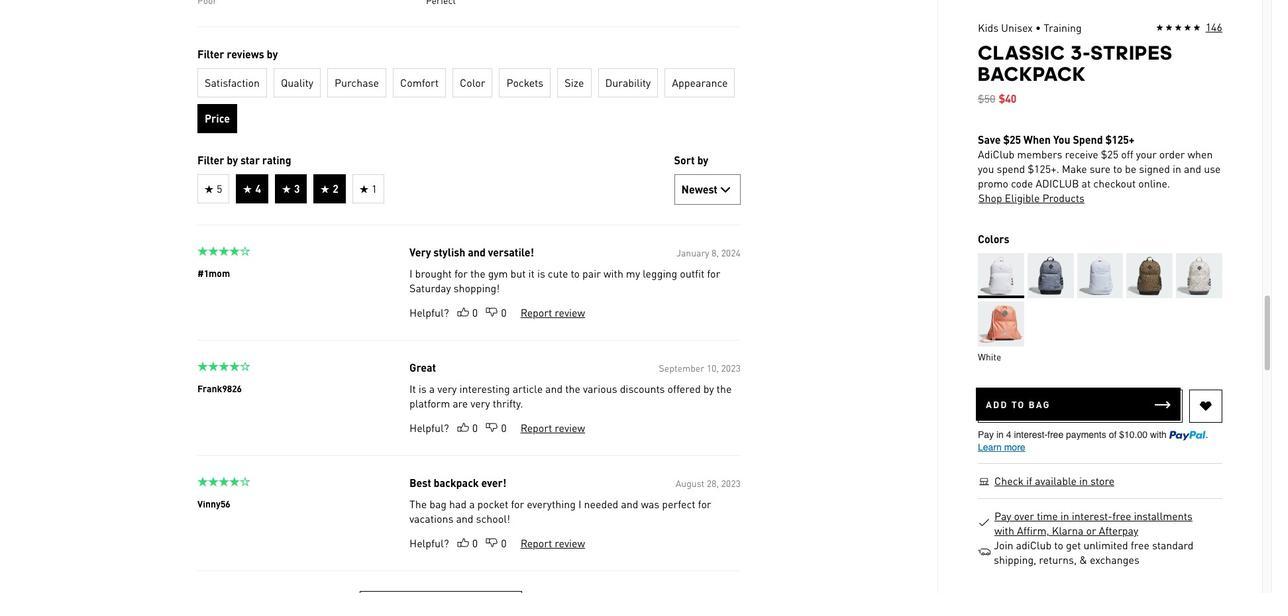 Task type: describe. For each thing, give the bounding box(es) containing it.
3
[[294, 182, 299, 196]]

you
[[1054, 133, 1071, 146]]

a inside it is a very interesting article and the various discounts offered by the platform are very thrifty.
[[429, 382, 435, 396]]

2023 for it is a very interesting article and the various discounts offered by the platform are very thrifty.
[[721, 362, 741, 374]]

shopping!
[[453, 281, 500, 295]]

price link
[[197, 104, 237, 133]]

versatile!
[[488, 245, 534, 259]]

shop
[[979, 191, 1003, 205]]

interest-
[[1072, 509, 1113, 523]]

product color: white / onix / beige image
[[1177, 253, 1223, 298]]

unlimited
[[1084, 538, 1128, 552]]

with inside pay over time in interest-free installments with affirm, klarna or afterpay
[[995, 524, 1015, 537]]

had
[[449, 497, 466, 511]]

size link
[[557, 68, 591, 97]]

i inside i brought for the gym but it is cute to pair with my legging outfit for saturday shopping!
[[409, 266, 412, 280]]

a inside the bag had a pocket for everything i needed and was perfect for vacations and school!
[[469, 497, 475, 511]]

backpack
[[978, 62, 1087, 85]]

helpful? for the bag had a pocket for everything i needed and was perfect for vacations and school!
[[409, 536, 449, 550]]

add to bag button
[[976, 388, 1181, 421]]

#1mom
[[197, 267, 230, 279]]

in for interest-
[[1061, 509, 1070, 523]]

join
[[994, 538, 1014, 552]]

report for everything
[[520, 536, 552, 550]]

2024
[[721, 247, 741, 258]]

needed
[[584, 497, 618, 511]]

returns,
[[1039, 553, 1077, 567]]

review for cute
[[555, 306, 585, 319]]

when
[[1024, 133, 1051, 146]]

time
[[1037, 509, 1058, 523]]

standard
[[1152, 538, 1194, 552]]

backpack
[[433, 476, 479, 490]]

$125+.
[[1028, 162, 1060, 176]]

report for it
[[520, 306, 552, 319]]

platform
[[409, 396, 450, 410]]

september
[[659, 362, 704, 374]]

to
[[1012, 398, 1026, 410]]

saturday
[[409, 281, 451, 295]]

durability link
[[598, 68, 658, 97]]

september 10, 2023
[[659, 362, 741, 374]]

to inside join adiclub to get unlimited free standard shipping, returns, & exchanges
[[1055, 538, 1064, 552]]

for right pocket
[[511, 497, 524, 511]]

classic 3-stripes backpack $50 $40
[[978, 41, 1173, 105]]

comfort link
[[393, 68, 446, 97]]

i brought for the gym but it is cute to pair with my legging outfit for saturday shopping!
[[409, 266, 720, 295]]

january 8, 2024
[[676, 247, 741, 258]]

quality
[[281, 76, 313, 89]]

&
[[1080, 553, 1088, 567]]

legging
[[643, 266, 677, 280]]

vacations
[[409, 512, 453, 526]]

very
[[409, 245, 431, 259]]

and left was
[[621, 497, 638, 511]]

everything
[[527, 497, 576, 511]]

none field containing newest
[[674, 174, 741, 205]]

be
[[1125, 162, 1137, 176]]

august
[[676, 477, 704, 489]]

klarna
[[1052, 524, 1084, 537]]

sort by
[[674, 153, 708, 167]]

and inside the save $25 when you spend $125+ adiclub members receive $25 off your order when you spend $125+. make sure to be signed in and use promo code adiclub at checkout online. shop eligible products
[[1184, 162, 1202, 176]]

3 link
[[275, 174, 307, 203]]

exchanges
[[1090, 553, 1140, 567]]

report review for is
[[520, 306, 585, 319]]

your
[[1136, 147, 1157, 161]]

purchase
[[334, 76, 379, 89]]

sort
[[674, 153, 695, 167]]

filter for filter reviews by
[[197, 47, 224, 61]]

and right stylish
[[468, 245, 485, 259]]

it
[[528, 266, 534, 280]]

report for and
[[520, 421, 552, 435]]

check if available in store button
[[994, 474, 1116, 488]]

product color: medium brown / black / pulse lime s22 image
[[1127, 253, 1173, 298]]

shipping,
[[994, 553, 1037, 567]]

newest
[[681, 182, 717, 196]]

and down "had"
[[456, 512, 473, 526]]

save
[[978, 133, 1001, 146]]

my
[[626, 266, 640, 280]]

checkout
[[1094, 176, 1136, 190]]

spend
[[997, 162, 1025, 176]]

•
[[1036, 21, 1041, 34]]

for down "august 28, 2023"
[[698, 497, 711, 511]]

in inside the save $25 when you spend $125+ adiclub members receive $25 off your order when you spend $125+. make sure to be signed in and use promo code adiclub at checkout online. shop eligible products
[[1173, 162, 1182, 176]]

colors
[[978, 232, 1010, 246]]

get
[[1066, 538, 1081, 552]]

3-
[[1071, 41, 1091, 64]]

for down "8,"
[[707, 266, 720, 280]]

it is a very interesting article and the various discounts offered by the platform are very thrifty.
[[409, 382, 732, 410]]

available
[[1035, 474, 1077, 488]]

by right sort at the right top of page
[[697, 153, 708, 167]]

pockets link
[[499, 68, 551, 97]]

reviews
[[227, 47, 264, 61]]

spend
[[1073, 133, 1103, 146]]

installments
[[1134, 509, 1193, 523]]

pay over time in interest-free installments with affirm, klarna or afterpay
[[995, 509, 1193, 537]]

durability
[[605, 76, 651, 89]]

1 horizontal spatial the
[[565, 382, 580, 396]]

order
[[1160, 147, 1185, 161]]

kids
[[978, 21, 999, 34]]

add to bag
[[986, 398, 1051, 410]]

unisex
[[1001, 21, 1033, 34]]

pair
[[582, 266, 601, 280]]

146 button
[[1156, 20, 1223, 36]]

pockets
[[506, 76, 543, 89]]

quality link
[[273, 68, 320, 97]]

or
[[1087, 524, 1097, 537]]

is inside it is a very interesting article and the various discounts offered by the platform are very thrifty.
[[418, 382, 426, 396]]

are
[[452, 396, 468, 410]]

members
[[1017, 147, 1063, 161]]

free for unlimited
[[1131, 538, 1150, 552]]



Task type: locate. For each thing, give the bounding box(es) containing it.
in left store
[[1080, 474, 1088, 488]]

0 vertical spatial i
[[409, 266, 412, 280]]

pocket
[[477, 497, 508, 511]]

adiclub
[[978, 147, 1015, 161]]

2 vertical spatial report
[[520, 536, 552, 550]]

0 vertical spatial review
[[555, 306, 585, 319]]

make
[[1062, 162, 1087, 176]]

None field
[[674, 174, 741, 205]]

report review down the bag had a pocket for everything i needed and was perfect for vacations and school!
[[520, 536, 585, 550]]

1 report from the top
[[520, 306, 552, 319]]

1 report review button from the top
[[520, 306, 586, 320]]

vinny56
[[197, 498, 230, 510]]

free down the 'afterpay'
[[1131, 538, 1150, 552]]

$25 up the adiclub
[[1004, 133, 1021, 146]]

0 vertical spatial $25
[[1004, 133, 1021, 146]]

with inside i brought for the gym but it is cute to pair with my legging outfit for saturday shopping!
[[603, 266, 623, 280]]

2 vertical spatial helpful?
[[409, 536, 449, 550]]

in inside 'button'
[[1080, 474, 1088, 488]]

promo
[[978, 176, 1009, 190]]

cute
[[548, 266, 568, 280]]

2 vertical spatial report review
[[520, 536, 585, 550]]

2
[[333, 182, 338, 196]]

adiclub
[[1036, 176, 1079, 190]]

2 horizontal spatial the
[[717, 382, 732, 396]]

to inside the save $25 when you spend $125+ adiclub members receive $25 off your order when you spend $125+. make sure to be signed in and use promo code adiclub at checkout online. shop eligible products
[[1114, 162, 1123, 176]]

rating
[[262, 153, 291, 167]]

helpful? down platform at left bottom
[[409, 421, 449, 435]]

product color: light grey image
[[1077, 253, 1124, 298]]

at
[[1082, 176, 1091, 190]]

color
[[460, 76, 485, 89]]

report down the it
[[520, 306, 552, 319]]

1 vertical spatial is
[[418, 382, 426, 396]]

to inside i brought for the gym but it is cute to pair with my legging outfit for saturday shopping!
[[571, 266, 580, 280]]

i
[[409, 266, 412, 280], [578, 497, 581, 511]]

1 vertical spatial report review button
[[520, 421, 586, 435]]

by right reviews
[[266, 47, 278, 61]]

1 vertical spatial free
[[1131, 538, 1150, 552]]

free up the 'afterpay'
[[1113, 509, 1132, 523]]

report review button down it is a very interesting article and the various discounts offered by the platform are very thrifty. in the bottom of the page
[[520, 421, 586, 435]]

2 2023 from the top
[[721, 477, 741, 489]]

stripes
[[1091, 41, 1173, 64]]

but
[[510, 266, 526, 280]]

2 horizontal spatial to
[[1114, 162, 1123, 176]]

3 report review button from the top
[[520, 536, 586, 551]]

purchase link
[[327, 68, 386, 97]]

thrifty.
[[493, 396, 523, 410]]

$40
[[999, 91, 1017, 105]]

2 report review from the top
[[520, 421, 585, 435]]

free inside pay over time in interest-free installments with affirm, klarna or afterpay
[[1113, 509, 1132, 523]]

receive
[[1065, 147, 1099, 161]]

adiclub
[[1016, 538, 1052, 552]]

2 report review button from the top
[[520, 421, 586, 435]]

helpful? down vacations
[[409, 536, 449, 550]]

a right "had"
[[469, 497, 475, 511]]

for up shopping!
[[454, 266, 468, 280]]

review for needed
[[555, 536, 585, 550]]

is inside i brought for the gym but it is cute to pair with my legging outfit for saturday shopping!
[[537, 266, 545, 280]]

free inside join adiclub to get unlimited free standard shipping, returns, & exchanges
[[1131, 538, 1150, 552]]

report review button down i brought for the gym but it is cute to pair with my legging outfit for saturday shopping!
[[520, 306, 586, 320]]

products
[[1043, 191, 1085, 205]]

1 vertical spatial report
[[520, 421, 552, 435]]

0 vertical spatial in
[[1173, 162, 1182, 176]]

satisfaction link
[[197, 68, 267, 97]]

for
[[454, 266, 468, 280], [707, 266, 720, 280], [511, 497, 524, 511], [698, 497, 711, 511]]

1 vertical spatial 2023
[[721, 477, 741, 489]]

1 vertical spatial helpful?
[[409, 421, 449, 435]]

check
[[995, 474, 1024, 488]]

0 horizontal spatial $25
[[1004, 133, 1021, 146]]

1 vertical spatial in
[[1080, 474, 1088, 488]]

1 horizontal spatial $25
[[1101, 147, 1119, 161]]

shop eligible products link
[[978, 191, 1086, 205]]

i left needed
[[578, 497, 581, 511]]

free for interest-
[[1113, 509, 1132, 523]]

1 vertical spatial i
[[578, 497, 581, 511]]

3 review from the top
[[555, 536, 585, 550]]

price
[[204, 111, 230, 125]]

0 vertical spatial very
[[437, 382, 457, 396]]

product color: white image
[[978, 253, 1024, 298]]

report review button for is
[[520, 306, 586, 320]]

very up are
[[437, 382, 457, 396]]

1 vertical spatial a
[[469, 497, 475, 511]]

0 horizontal spatial the
[[470, 266, 485, 280]]

bag
[[429, 497, 446, 511]]

i inside the bag had a pocket for everything i needed and was perfect for vacations and school!
[[578, 497, 581, 511]]

very down interesting
[[470, 396, 490, 410]]

appearance
[[672, 76, 728, 89]]

report down the thrifty. at left bottom
[[520, 421, 552, 435]]

2023 right 10,
[[721, 362, 741, 374]]

0 vertical spatial with
[[603, 266, 623, 280]]

the down 10,
[[717, 382, 732, 396]]

to left pair
[[571, 266, 580, 280]]

report review for i
[[520, 536, 585, 550]]

use
[[1204, 162, 1221, 176]]

the up shopping!
[[470, 266, 485, 280]]

1 report review from the top
[[520, 306, 585, 319]]

3 helpful? from the top
[[409, 536, 449, 550]]

1 vertical spatial with
[[995, 524, 1015, 537]]

signed
[[1139, 162, 1170, 176]]

1 horizontal spatial with
[[995, 524, 1015, 537]]

1 vertical spatial report review
[[520, 421, 585, 435]]

product color: pink / silver metallic image
[[978, 302, 1024, 347]]

$25 up sure
[[1101, 147, 1119, 161]]

join adiclub to get unlimited free standard shipping, returns, & exchanges
[[994, 538, 1194, 567]]

helpful? down saturday
[[409, 306, 449, 319]]

0 vertical spatial is
[[537, 266, 545, 280]]

4
[[255, 182, 261, 196]]

0 vertical spatial filter
[[197, 47, 224, 61]]

1 vertical spatial very
[[470, 396, 490, 410]]

in down order
[[1173, 162, 1182, 176]]

star
[[240, 153, 260, 167]]

is right it
[[418, 382, 426, 396]]

the inside i brought for the gym but it is cute to pair with my legging outfit for saturday shopping!
[[470, 266, 485, 280]]

2023 right 28,
[[721, 477, 741, 489]]

bag
[[1029, 398, 1051, 410]]

report review button for the
[[520, 421, 586, 435]]

and down when on the right of the page
[[1184, 162, 1202, 176]]

the bag had a pocket for everything i needed and was perfect for vacations and school!
[[409, 497, 711, 526]]

helpful? for it is a very interesting article and the various discounts offered by the platform are very thrifty.
[[409, 421, 449, 435]]

classic
[[978, 41, 1066, 64]]

size
[[565, 76, 584, 89]]

offered
[[667, 382, 701, 396]]

report review down i brought for the gym but it is cute to pair with my legging outfit for saturday shopping!
[[520, 306, 585, 319]]

best
[[409, 476, 431, 490]]

0 vertical spatial 2023
[[721, 362, 741, 374]]

5
[[216, 182, 222, 196]]

stylish
[[433, 245, 465, 259]]

report down the bag had a pocket for everything i needed and was perfect for vacations and school!
[[520, 536, 552, 550]]

1 horizontal spatial in
[[1080, 474, 1088, 488]]

0 horizontal spatial in
[[1061, 509, 1070, 523]]

dropdown image
[[717, 182, 733, 198]]

1 2023 from the top
[[721, 362, 741, 374]]

is right the it
[[537, 266, 545, 280]]

review down i brought for the gym but it is cute to pair with my legging outfit for saturday shopping!
[[555, 306, 585, 319]]

1 horizontal spatial i
[[578, 497, 581, 511]]

1 horizontal spatial to
[[1055, 538, 1064, 552]]

1 review from the top
[[555, 306, 585, 319]]

kids unisex • training
[[978, 21, 1082, 34]]

2 report from the top
[[520, 421, 552, 435]]

2 helpful? from the top
[[409, 421, 449, 435]]

0 horizontal spatial with
[[603, 266, 623, 280]]

a up platform at left bottom
[[429, 382, 435, 396]]

$50
[[978, 91, 996, 105]]

to up returns, at the right of page
[[1055, 538, 1064, 552]]

affirm,
[[1017, 524, 1050, 537]]

to left be
[[1114, 162, 1123, 176]]

afterpay
[[1099, 524, 1139, 537]]

1 filter from the top
[[197, 47, 224, 61]]

white
[[978, 351, 1002, 363]]

0 vertical spatial helpful?
[[409, 306, 449, 319]]

filter up 5 link
[[197, 153, 224, 167]]

with up join
[[995, 524, 1015, 537]]

0 horizontal spatial a
[[429, 382, 435, 396]]

product color: grey image
[[1028, 253, 1074, 298]]

code
[[1011, 176, 1033, 190]]

0 horizontal spatial to
[[571, 266, 580, 280]]

you
[[978, 162, 994, 176]]

and inside it is a very interesting article and the various discounts offered by the platform are very thrifty.
[[545, 382, 563, 396]]

0 vertical spatial a
[[429, 382, 435, 396]]

add
[[986, 398, 1008, 410]]

eligible
[[1005, 191, 1040, 205]]

report review for the
[[520, 421, 585, 435]]

various
[[583, 382, 617, 396]]

comfort
[[400, 76, 438, 89]]

store
[[1091, 474, 1115, 488]]

report review button down the bag had a pocket for everything i needed and was perfect for vacations and school!
[[520, 536, 586, 551]]

very stylish and versatile!
[[409, 245, 534, 259]]

pay
[[995, 509, 1012, 523]]

0 vertical spatial report review
[[520, 306, 585, 319]]

filter for filter by star rating
[[197, 153, 224, 167]]

color link
[[452, 68, 492, 97]]

interesting
[[459, 382, 510, 396]]

by inside it is a very interesting article and the various discounts offered by the platform are very thrifty.
[[703, 382, 714, 396]]

perfect
[[662, 497, 695, 511]]

helpful? for i brought for the gym but it is cute to pair with my legging outfit for saturday shopping!
[[409, 306, 449, 319]]

0 horizontal spatial i
[[409, 266, 412, 280]]

2 horizontal spatial in
[[1173, 162, 1182, 176]]

0 vertical spatial report
[[520, 306, 552, 319]]

online.
[[1139, 176, 1171, 190]]

0 horizontal spatial very
[[437, 382, 457, 396]]

8,
[[711, 247, 719, 258]]

filter left reviews
[[197, 47, 224, 61]]

in for store
[[1080, 474, 1088, 488]]

1 vertical spatial to
[[571, 266, 580, 280]]

was
[[641, 497, 659, 511]]

review down the bag had a pocket for everything i needed and was perfect for vacations and school!
[[555, 536, 585, 550]]

2 vertical spatial in
[[1061, 509, 1070, 523]]

1 horizontal spatial is
[[537, 266, 545, 280]]

2 review from the top
[[555, 421, 585, 435]]

1 vertical spatial filter
[[197, 153, 224, 167]]

3 report review from the top
[[520, 536, 585, 550]]

in up the klarna
[[1061, 509, 1070, 523]]

i left the brought
[[409, 266, 412, 280]]

0
[[472, 306, 478, 319], [501, 306, 506, 319], [472, 421, 478, 435], [501, 421, 506, 435], [472, 536, 478, 550], [501, 536, 506, 550]]

the left various
[[565, 382, 580, 396]]

1 vertical spatial $25
[[1101, 147, 1119, 161]]

pay over time in interest-free installments with affirm, klarna or afterpay link
[[994, 509, 1214, 538]]

and right article
[[545, 382, 563, 396]]

0 vertical spatial to
[[1114, 162, 1123, 176]]

review down it is a very interesting article and the various discounts offered by the platform are very thrifty. in the bottom of the page
[[555, 421, 585, 435]]

save $25 when you spend $125+ adiclub members receive $25 off your order when you spend $125+. make sure to be signed in and use promo code adiclub at checkout online. shop eligible products
[[978, 133, 1221, 205]]

2 link
[[313, 174, 346, 203]]

0 vertical spatial free
[[1113, 509, 1132, 523]]

2 vertical spatial to
[[1055, 538, 1064, 552]]

report review down it is a very interesting article and the various discounts offered by the platform are very thrifty. in the bottom of the page
[[520, 421, 585, 435]]

satisfaction
[[204, 76, 259, 89]]

review for various
[[555, 421, 585, 435]]

1 helpful? from the top
[[409, 306, 449, 319]]

by left star
[[227, 153, 238, 167]]

report review button for i
[[520, 536, 586, 551]]

5 link
[[197, 174, 229, 203]]

2 filter from the top
[[197, 153, 224, 167]]

with left my
[[603, 266, 623, 280]]

0 horizontal spatial is
[[418, 382, 426, 396]]

appearance link
[[665, 68, 735, 97]]

in inside pay over time in interest-free installments with affirm, klarna or afterpay
[[1061, 509, 1070, 523]]

1 vertical spatial review
[[555, 421, 585, 435]]

2 vertical spatial report review button
[[520, 536, 586, 551]]

training
[[1044, 21, 1082, 34]]

1 horizontal spatial a
[[469, 497, 475, 511]]

2 vertical spatial review
[[555, 536, 585, 550]]

1 horizontal spatial very
[[470, 396, 490, 410]]

outfit
[[680, 266, 704, 280]]

0 vertical spatial report review button
[[520, 306, 586, 320]]

over
[[1014, 509, 1035, 523]]

and
[[1184, 162, 1202, 176], [468, 245, 485, 259], [545, 382, 563, 396], [621, 497, 638, 511], [456, 512, 473, 526]]

by down 10,
[[703, 382, 714, 396]]

2023 for the bag had a pocket for everything i needed and was perfect for vacations and school!
[[721, 477, 741, 489]]

3 report from the top
[[520, 536, 552, 550]]



Task type: vqa. For each thing, say whether or not it's contained in the screenshot.
Password password field
no



